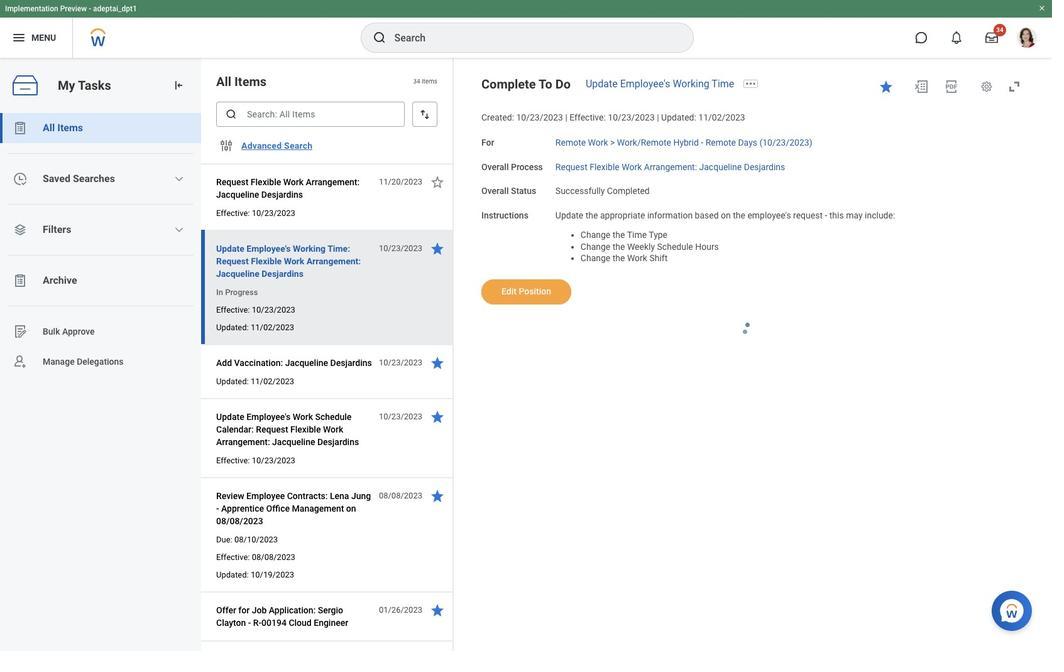 Task type: vqa. For each thing, say whether or not it's contained in the screenshot.
Sales
no



Task type: describe. For each thing, give the bounding box(es) containing it.
type
[[649, 230, 668, 240]]

employee's for update employee's work schedule calendar: request flexible work arrangement: jacqueline desjardins
[[247, 412, 291, 423]]

updated: down effective: 08/08/2023
[[216, 571, 249, 580]]

work inside update employee's working time: request flexible work arrangement: jacqueline desjardins
[[284, 257, 304, 267]]

2 | from the left
[[657, 113, 659, 123]]

0 vertical spatial 11/02/2023
[[699, 113, 746, 123]]

Search: All Items text field
[[216, 102, 405, 127]]

update employee's work schedule calendar: request flexible work arrangement: jacqueline desjardins
[[216, 412, 359, 448]]

add vaccination: jacqueline desjardins button
[[216, 356, 372, 371]]

days
[[738, 138, 758, 148]]

apprentice
[[221, 504, 264, 514]]

notifications large image
[[951, 31, 963, 44]]

update the appropriate information based on the employee's request - this may include:
[[556, 211, 896, 221]]

inbox large image
[[986, 31, 998, 44]]

- left the this
[[825, 211, 828, 221]]

star image for update employee's working time: request flexible work arrangement: jacqueline desjardins
[[430, 241, 445, 257]]

the left the shift
[[613, 254, 625, 264]]

edit
[[502, 287, 517, 297]]

vaccination:
[[234, 358, 283, 368]]

08/10/2023
[[234, 536, 278, 545]]

on inside review employee contracts: lena jung - apprentice office management on 08/08/2023
[[346, 504, 356, 514]]

time inside change the time type change the weekly schedule hours change the work shift
[[627, 230, 647, 240]]

contracts:
[[287, 492, 328, 502]]

transformation import image
[[172, 79, 185, 92]]

employee's
[[748, 211, 791, 221]]

position
[[519, 287, 551, 297]]

bulk approve
[[43, 327, 95, 337]]

completed
[[607, 186, 650, 196]]

process
[[511, 162, 543, 172]]

remote work > work/remote hybrid - remote days (10/23/2023)
[[556, 138, 813, 148]]

employee's for update employee's working time: request flexible work arrangement: jacqueline desjardins
[[247, 244, 291, 254]]

calendar:
[[216, 425, 254, 435]]

archive
[[43, 275, 77, 287]]

approve
[[62, 327, 95, 337]]

request flexible work arrangement: jacqueline desjardins button
[[216, 175, 372, 202]]

complete
[[482, 77, 536, 92]]

clipboard image
[[13, 273, 28, 289]]

update employee's working time: request flexible work arrangement: jacqueline desjardins
[[216, 244, 361, 279]]

searches
[[73, 173, 115, 185]]

archive button
[[0, 266, 201, 296]]

in
[[216, 288, 223, 297]]

appropriate
[[600, 211, 645, 221]]

arrangement: inside the 'request flexible work arrangement: jacqueline desjardins'
[[306, 177, 360, 187]]

- inside menu banner
[[89, 4, 91, 13]]

1 remote from the left
[[556, 138, 586, 148]]

00194
[[262, 619, 287, 629]]

hours
[[695, 242, 719, 252]]

overall process
[[482, 162, 543, 172]]

overall for overall status
[[482, 186, 509, 196]]

view printable version (pdf) image
[[944, 79, 959, 94]]

jacqueline inside the 'request flexible work arrangement: jacqueline desjardins'
[[216, 190, 259, 200]]

in progress
[[216, 288, 258, 297]]

bulk approve link
[[0, 317, 201, 347]]

the down 'successfully completed'
[[586, 211, 598, 221]]

hybrid
[[674, 138, 699, 148]]

time:
[[328, 244, 350, 254]]

1 updated: 11/02/2023 from the top
[[216, 323, 294, 333]]

>
[[611, 138, 615, 148]]

(10/23/2023)
[[760, 138, 813, 148]]

successfully completed
[[556, 186, 650, 196]]

jung
[[351, 492, 371, 502]]

effective: 10/23/2023 for employee's
[[216, 456, 295, 466]]

perspective image
[[13, 223, 28, 238]]

advanced
[[241, 141, 282, 151]]

chevron down image
[[174, 225, 184, 235]]

filters
[[43, 224, 71, 236]]

menu banner
[[0, 0, 1052, 58]]

change the time type change the weekly schedule hours change the work shift
[[581, 230, 719, 264]]

flexible inside update employee's working time: request flexible work arrangement: jacqueline desjardins
[[251, 257, 282, 267]]

update employee's working time
[[586, 78, 735, 90]]

edit position
[[502, 287, 551, 297]]

list containing all items
[[0, 113, 201, 377]]

close environment banner image
[[1039, 4, 1046, 12]]

due: 08/10/2023
[[216, 536, 278, 545]]

updated: up remote work > work/remote hybrid - remote days (10/23/2023) 'link'
[[661, 113, 697, 123]]

may
[[846, 211, 863, 221]]

saved
[[43, 173, 70, 185]]

update employee's working time: request flexible work arrangement: jacqueline desjardins button
[[216, 241, 372, 282]]

34 items
[[413, 78, 438, 85]]

menu button
[[0, 18, 72, 58]]

implementation preview -   adeptai_dpt1
[[5, 4, 137, 13]]

application:
[[269, 606, 316, 616]]

adeptai_dpt1
[[93, 4, 137, 13]]

add
[[216, 358, 232, 368]]

updated: down add
[[216, 377, 249, 387]]

jacqueline down days
[[699, 162, 742, 172]]

update for update employee's work schedule calendar: request flexible work arrangement: jacqueline desjardins
[[216, 412, 244, 423]]

request flexible work arrangement: jacqueline desjardins inside request flexible work arrangement: jacqueline desjardins button
[[216, 177, 360, 200]]

items
[[422, 78, 438, 85]]

based
[[695, 211, 719, 221]]

clock check image
[[13, 172, 28, 187]]

justify image
[[11, 30, 26, 45]]

include:
[[865, 211, 896, 221]]

delegations
[[77, 357, 124, 367]]

request inside update employee's work schedule calendar: request flexible work arrangement: jacqueline desjardins
[[256, 425, 288, 435]]

profile logan mcneil image
[[1017, 28, 1037, 50]]

2 remote from the left
[[706, 138, 736, 148]]

the left the weekly
[[613, 242, 625, 252]]

overall status
[[482, 186, 536, 196]]

updated: down in progress
[[216, 323, 249, 333]]

successfully
[[556, 186, 605, 196]]

arrangement: inside update employee's work schedule calendar: request flexible work arrangement: jacqueline desjardins
[[216, 438, 270, 448]]

search image
[[225, 108, 238, 121]]

bulk
[[43, 327, 60, 337]]

updated: 10/19/2023
[[216, 571, 294, 580]]

11/20/2023
[[379, 177, 423, 187]]

shift
[[650, 254, 668, 264]]

0 vertical spatial request flexible work arrangement: jacqueline desjardins
[[556, 162, 785, 172]]

2 vertical spatial 11/02/2023
[[251, 377, 294, 387]]

my tasks element
[[0, 58, 201, 652]]

review
[[216, 492, 244, 502]]

desjardins inside update employee's work schedule calendar: request flexible work arrangement: jacqueline desjardins
[[317, 438, 359, 448]]

overall status element
[[556, 179, 650, 197]]

engineer
[[314, 619, 348, 629]]

chevron down image
[[174, 174, 184, 184]]

for
[[482, 138, 494, 148]]

jacqueline right "vaccination:" at the bottom of page
[[285, 358, 328, 368]]

employee's for update employee's working time
[[620, 78, 670, 90]]

update for update employee's working time
[[586, 78, 618, 90]]



Task type: locate. For each thing, give the bounding box(es) containing it.
0 vertical spatial 34
[[997, 26, 1004, 33]]

34 left items
[[413, 78, 420, 85]]

arrangement: inside update employee's working time: request flexible work arrangement: jacqueline desjardins
[[307, 257, 361, 267]]

3 change from the top
[[581, 254, 611, 264]]

on down jung
[[346, 504, 356, 514]]

-
[[89, 4, 91, 13], [701, 138, 704, 148], [825, 211, 828, 221], [216, 504, 219, 514]]

working left the time: at the top of page
[[293, 244, 326, 254]]

request up successfully
[[556, 162, 588, 172]]

all
[[216, 74, 231, 89], [43, 122, 55, 134]]

1 effective: 10/23/2023 from the top
[[216, 209, 295, 218]]

1 vertical spatial updated: 11/02/2023
[[216, 377, 294, 387]]

offer
[[216, 606, 236, 616]]

the left employee's
[[733, 211, 746, 221]]

management
[[292, 504, 344, 514]]

star image for request flexible work arrangement: jacqueline desjardins
[[430, 175, 445, 190]]

effective: 10/23/2023 down request flexible work arrangement: jacqueline desjardins button
[[216, 209, 295, 218]]

0 vertical spatial overall
[[482, 162, 509, 172]]

11/02/2023
[[699, 113, 746, 123], [251, 323, 294, 333], [251, 377, 294, 387]]

0 vertical spatial 08/08/2023
[[379, 492, 423, 501]]

jacqueline up in progress
[[216, 269, 260, 279]]

1 horizontal spatial on
[[721, 211, 731, 221]]

2 overall from the top
[[482, 186, 509, 196]]

2 vertical spatial effective: 10/23/2023
[[216, 456, 295, 466]]

effective: 10/23/2023 up employee
[[216, 456, 295, 466]]

0 horizontal spatial star image
[[430, 356, 445, 371]]

rename image
[[13, 324, 28, 340]]

status
[[511, 186, 536, 196]]

1 vertical spatial items
[[57, 122, 83, 134]]

desjardins
[[744, 162, 785, 172], [261, 190, 303, 200], [262, 269, 304, 279], [330, 358, 372, 368], [317, 438, 359, 448]]

work inside change the time type change the weekly schedule hours change the work shift
[[627, 254, 648, 264]]

1 horizontal spatial schedule
[[657, 242, 693, 252]]

all items
[[216, 74, 267, 89], [43, 122, 83, 134]]

employee's up created: 10/23/2023 | effective: 10/23/2023 | updated: 11/02/2023
[[620, 78, 670, 90]]

overall up instructions
[[482, 186, 509, 196]]

employee's inside update employee's work schedule calendar: request flexible work arrangement: jacqueline desjardins
[[247, 412, 291, 423]]

flexible
[[590, 162, 620, 172], [251, 177, 281, 187], [251, 257, 282, 267], [290, 425, 321, 435]]

request flexible work arrangement: jacqueline desjardins down search on the left top
[[216, 177, 360, 200]]

08/08/2023 inside review employee contracts: lena jung - apprentice office management on 08/08/2023
[[216, 517, 263, 527]]

flexible inside the 'request flexible work arrangement: jacqueline desjardins'
[[251, 177, 281, 187]]

request
[[794, 211, 823, 221]]

remote left days
[[706, 138, 736, 148]]

request flexible work arrangement: jacqueline desjardins down the remote work > work/remote hybrid - remote days (10/23/2023)
[[556, 162, 785, 172]]

2 vertical spatial employee's
[[247, 412, 291, 423]]

desjardins inside update employee's working time: request flexible work arrangement: jacqueline desjardins
[[262, 269, 304, 279]]

update inside update employee's working time: request flexible work arrangement: jacqueline desjardins
[[216, 244, 244, 254]]

overall
[[482, 162, 509, 172], [482, 186, 509, 196]]

request inside update employee's working time: request flexible work arrangement: jacqueline desjardins
[[216, 257, 249, 267]]

34 for 34 items
[[413, 78, 420, 85]]

tasks
[[78, 78, 111, 93]]

1 vertical spatial all
[[43, 122, 55, 134]]

complete to do
[[482, 77, 571, 92]]

work/remote
[[617, 138, 671, 148]]

Search Workday  search field
[[395, 24, 667, 52]]

effective: 10/23/2023 down 'progress'
[[216, 306, 295, 315]]

saved searches button
[[0, 164, 201, 194]]

0 vertical spatial change
[[581, 230, 611, 240]]

my tasks
[[58, 78, 111, 93]]

arrangement: down the time: at the top of page
[[307, 257, 361, 267]]

preview
[[60, 4, 87, 13]]

manage delegations
[[43, 357, 124, 367]]

- right hybrid
[[701, 138, 704, 148]]

employee's up 'progress'
[[247, 244, 291, 254]]

effective: 10/23/2023 for flexible
[[216, 209, 295, 218]]

0 horizontal spatial schedule
[[315, 412, 352, 423]]

star image for review employee contracts: lena jung - apprentice office management on 08/08/2023
[[430, 489, 445, 504]]

all items button
[[0, 113, 201, 143]]

5 star image from the top
[[430, 604, 445, 619]]

request down configure icon
[[216, 177, 249, 187]]

0 horizontal spatial on
[[346, 504, 356, 514]]

offer for job application: sergio clayton ‎- r-00194 cloud engineer button
[[216, 604, 372, 631]]

0 vertical spatial effective: 10/23/2023
[[216, 209, 295, 218]]

0 vertical spatial all items
[[216, 74, 267, 89]]

review employee contracts: lena jung - apprentice office management on 08/08/2023 button
[[216, 489, 372, 529]]

remote left > at the top right of the page
[[556, 138, 586, 148]]

items down my
[[57, 122, 83, 134]]

star image for update employee's work schedule calendar: request flexible work arrangement: jacqueline desjardins
[[430, 410, 445, 425]]

items inside item list element
[[235, 74, 267, 89]]

employee's up calendar:
[[247, 412, 291, 423]]

34 for 34
[[997, 26, 1004, 33]]

1 vertical spatial 11/02/2023
[[251, 323, 294, 333]]

request right calendar:
[[256, 425, 288, 435]]

0 vertical spatial schedule
[[657, 242, 693, 252]]

|
[[565, 113, 568, 123], [657, 113, 659, 123]]

work inside 'link'
[[588, 138, 608, 148]]

offer for job application: sergio clayton ‎- r-00194 cloud engineer
[[216, 606, 348, 629]]

items up search icon
[[235, 74, 267, 89]]

sort image
[[419, 108, 431, 121]]

arrangement: down calendar:
[[216, 438, 270, 448]]

34 button
[[978, 24, 1007, 52]]

filters button
[[0, 215, 201, 245]]

edit position button
[[482, 280, 572, 305]]

gear image
[[981, 80, 993, 93]]

information
[[648, 211, 693, 221]]

update up in progress
[[216, 244, 244, 254]]

arrangement: down the remote work > work/remote hybrid - remote days (10/23/2023)
[[644, 162, 697, 172]]

- down the review
[[216, 504, 219, 514]]

34 inside item list element
[[413, 78, 420, 85]]

all inside "button"
[[43, 122, 55, 134]]

11/02/2023 down "vaccination:" at the bottom of page
[[251, 377, 294, 387]]

1 star image from the top
[[430, 175, 445, 190]]

created:
[[482, 113, 514, 123]]

1 vertical spatial request flexible work arrangement: jacqueline desjardins
[[216, 177, 360, 200]]

01/26/2023
[[379, 606, 423, 616]]

update employee's working time link
[[586, 78, 735, 90]]

effective:
[[570, 113, 606, 123], [216, 209, 250, 218], [216, 306, 250, 315], [216, 456, 250, 466], [216, 553, 250, 563]]

3 effective: 10/23/2023 from the top
[[216, 456, 295, 466]]

08/08/2023 right jung
[[379, 492, 423, 501]]

1 horizontal spatial star image
[[879, 79, 894, 94]]

all items up search icon
[[216, 74, 267, 89]]

items inside "button"
[[57, 122, 83, 134]]

star image
[[879, 79, 894, 94], [430, 356, 445, 371]]

0 vertical spatial on
[[721, 211, 731, 221]]

flexible inside update employee's work schedule calendar: request flexible work arrangement: jacqueline desjardins
[[290, 425, 321, 435]]

review employee contracts: lena jung - apprentice office management on 08/08/2023
[[216, 492, 371, 527]]

08/08/2023
[[379, 492, 423, 501], [216, 517, 263, 527], [252, 553, 295, 563]]

all items right clipboard icon
[[43, 122, 83, 134]]

created: 10/23/2023 | effective: 10/23/2023 | updated: 11/02/2023
[[482, 113, 746, 123]]

list
[[0, 113, 201, 377]]

request inside the 'request flexible work arrangement: jacqueline desjardins'
[[216, 177, 249, 187]]

advanced search button
[[236, 133, 318, 158]]

working for time:
[[293, 244, 326, 254]]

0 horizontal spatial |
[[565, 113, 568, 123]]

1 vertical spatial employee's
[[247, 244, 291, 254]]

request up in progress
[[216, 257, 249, 267]]

user plus image
[[13, 355, 28, 370]]

schedule inside change the time type change the weekly schedule hours change the work shift
[[657, 242, 693, 252]]

1 horizontal spatial 34
[[997, 26, 1004, 33]]

do
[[556, 77, 571, 92]]

employee
[[246, 492, 285, 502]]

0 vertical spatial working
[[673, 78, 710, 90]]

working up remote work > work/remote hybrid - remote days (10/23/2023) 'link'
[[673, 78, 710, 90]]

34
[[997, 26, 1004, 33], [413, 78, 420, 85]]

work inside the 'request flexible work arrangement: jacqueline desjardins'
[[283, 177, 304, 187]]

0 vertical spatial items
[[235, 74, 267, 89]]

schedule inside update employee's work schedule calendar: request flexible work arrangement: jacqueline desjardins
[[315, 412, 352, 423]]

remote work > work/remote hybrid - remote days (10/23/2023) link
[[556, 135, 813, 148]]

update
[[586, 78, 618, 90], [556, 211, 584, 221], [216, 244, 244, 254], [216, 412, 244, 423]]

to
[[539, 77, 552, 92]]

08/08/2023 down apprentice
[[216, 517, 263, 527]]

11/02/2023 up days
[[699, 113, 746, 123]]

1 horizontal spatial request flexible work arrangement: jacqueline desjardins
[[556, 162, 785, 172]]

search
[[284, 141, 313, 151]]

the down "appropriate"
[[613, 230, 625, 240]]

update up calendar:
[[216, 412, 244, 423]]

2 change from the top
[[581, 242, 611, 252]]

jacqueline inside update employee's working time: request flexible work arrangement: jacqueline desjardins
[[216, 269, 260, 279]]

1 vertical spatial star image
[[430, 356, 445, 371]]

all up search icon
[[216, 74, 231, 89]]

0 horizontal spatial 34
[[413, 78, 420, 85]]

on right based
[[721, 211, 731, 221]]

2 star image from the top
[[430, 241, 445, 257]]

job
[[252, 606, 267, 616]]

1 vertical spatial schedule
[[315, 412, 352, 423]]

for
[[239, 606, 250, 616]]

clayton
[[216, 619, 246, 629]]

overall for overall process
[[482, 162, 509, 172]]

the
[[586, 211, 598, 221], [733, 211, 746, 221], [613, 230, 625, 240], [613, 242, 625, 252], [613, 254, 625, 264]]

0 horizontal spatial request flexible work arrangement: jacqueline desjardins
[[216, 177, 360, 200]]

on
[[721, 211, 731, 221], [346, 504, 356, 514]]

clipboard image
[[13, 121, 28, 136]]

1 horizontal spatial remote
[[706, 138, 736, 148]]

0 horizontal spatial all items
[[43, 122, 83, 134]]

1 horizontal spatial all items
[[216, 74, 267, 89]]

updated: 11/02/2023 down "vaccination:" at the bottom of page
[[216, 377, 294, 387]]

3 star image from the top
[[430, 410, 445, 425]]

request
[[556, 162, 588, 172], [216, 177, 249, 187], [216, 257, 249, 267], [256, 425, 288, 435]]

working inside update employee's working time: request flexible work arrangement: jacqueline desjardins
[[293, 244, 326, 254]]

1 vertical spatial change
[[581, 242, 611, 252]]

items
[[235, 74, 267, 89], [57, 122, 83, 134]]

all items inside "button"
[[43, 122, 83, 134]]

lena
[[330, 492, 349, 502]]

1 vertical spatial overall
[[482, 186, 509, 196]]

update up created: 10/23/2023 | effective: 10/23/2023 | updated: 11/02/2023
[[586, 78, 618, 90]]

updated: 11/02/2023 up "vaccination:" at the bottom of page
[[216, 323, 294, 333]]

0 vertical spatial updated: 11/02/2023
[[216, 323, 294, 333]]

arrangement: down search on the left top
[[306, 177, 360, 187]]

1 horizontal spatial items
[[235, 74, 267, 89]]

office
[[266, 504, 290, 514]]

jacqueline down configure icon
[[216, 190, 259, 200]]

menu
[[31, 32, 56, 43]]

search image
[[372, 30, 387, 45]]

weekly
[[627, 242, 655, 252]]

1 vertical spatial effective: 10/23/2023
[[216, 306, 295, 315]]

request flexible work arrangement: jacqueline desjardins
[[556, 162, 785, 172], [216, 177, 360, 200]]

0 vertical spatial time
[[712, 78, 735, 90]]

due:
[[216, 536, 232, 545]]

all right clipboard icon
[[43, 122, 55, 134]]

11/02/2023 up "vaccination:" at the bottom of page
[[251, 323, 294, 333]]

2 effective: 10/23/2023 from the top
[[216, 306, 295, 315]]

1 vertical spatial 34
[[413, 78, 420, 85]]

1 vertical spatial on
[[346, 504, 356, 514]]

updated:
[[661, 113, 697, 123], [216, 323, 249, 333], [216, 377, 249, 387], [216, 571, 249, 580]]

jacqueline inside update employee's work schedule calendar: request flexible work arrangement: jacqueline desjardins
[[272, 438, 315, 448]]

request inside request flexible work arrangement: jacqueline desjardins link
[[556, 162, 588, 172]]

my
[[58, 78, 75, 93]]

08/08/2023 up 10/19/2023 at the left bottom of page
[[252, 553, 295, 563]]

fullscreen image
[[1007, 79, 1022, 94]]

0 horizontal spatial working
[[293, 244, 326, 254]]

employee's
[[620, 78, 670, 90], [247, 244, 291, 254], [247, 412, 291, 423]]

4 star image from the top
[[430, 489, 445, 504]]

remote
[[556, 138, 586, 148], [706, 138, 736, 148]]

- inside review employee contracts: lena jung - apprentice office management on 08/08/2023
[[216, 504, 219, 514]]

2 updated: 11/02/2023 from the top
[[216, 377, 294, 387]]

1 change from the top
[[581, 230, 611, 240]]

1 vertical spatial working
[[293, 244, 326, 254]]

desjardins inside the 'request flexible work arrangement: jacqueline desjardins'
[[261, 190, 303, 200]]

0 horizontal spatial all
[[43, 122, 55, 134]]

0 horizontal spatial items
[[57, 122, 83, 134]]

manage
[[43, 357, 75, 367]]

manage delegations link
[[0, 347, 201, 377]]

action bar region
[[454, 606, 1052, 652]]

configure image
[[219, 138, 234, 153]]

| up work/remote
[[657, 113, 659, 123]]

1 horizontal spatial all
[[216, 74, 231, 89]]

all items inside item list element
[[216, 74, 267, 89]]

0 horizontal spatial remote
[[556, 138, 586, 148]]

| down the do
[[565, 113, 568, 123]]

star image
[[430, 175, 445, 190], [430, 241, 445, 257], [430, 410, 445, 425], [430, 489, 445, 504], [430, 604, 445, 619]]

1 vertical spatial all items
[[43, 122, 83, 134]]

instructions
[[482, 211, 529, 221]]

flexible inside request flexible work arrangement: jacqueline desjardins link
[[590, 162, 620, 172]]

1 | from the left
[[565, 113, 568, 123]]

1 vertical spatial time
[[627, 230, 647, 240]]

employee's inside update employee's working time: request flexible work arrangement: jacqueline desjardins
[[247, 244, 291, 254]]

1 horizontal spatial |
[[657, 113, 659, 123]]

update inside update employee's work schedule calendar: request flexible work arrangement: jacqueline desjardins
[[216, 412, 244, 423]]

0 vertical spatial employee's
[[620, 78, 670, 90]]

working for time
[[673, 78, 710, 90]]

update down successfully
[[556, 211, 584, 221]]

export to excel image
[[914, 79, 929, 94]]

34 left profile logan mcneil image
[[997, 26, 1004, 33]]

1 horizontal spatial time
[[712, 78, 735, 90]]

overall down for
[[482, 162, 509, 172]]

time
[[712, 78, 735, 90], [627, 230, 647, 240]]

item list element
[[201, 58, 454, 652]]

- right preview
[[89, 4, 91, 13]]

update for update the appropriate information based on the employee's request - this may include:
[[556, 211, 584, 221]]

0 horizontal spatial time
[[627, 230, 647, 240]]

add vaccination: jacqueline desjardins
[[216, 358, 372, 368]]

1 horizontal spatial working
[[673, 78, 710, 90]]

jacqueline up contracts:
[[272, 438, 315, 448]]

- inside 'link'
[[701, 138, 704, 148]]

0 vertical spatial star image
[[879, 79, 894, 94]]

1 overall from the top
[[482, 162, 509, 172]]

2 vertical spatial change
[[581, 254, 611, 264]]

all inside item list element
[[216, 74, 231, 89]]

10/19/2023
[[251, 571, 294, 580]]

implementation
[[5, 4, 58, 13]]

advanced search
[[241, 141, 313, 151]]

update for update employee's working time: request flexible work arrangement: jacqueline desjardins
[[216, 244, 244, 254]]

34 inside button
[[997, 26, 1004, 33]]

‎-
[[248, 619, 251, 629]]

r-
[[253, 619, 262, 629]]

0 vertical spatial all
[[216, 74, 231, 89]]

2 vertical spatial 08/08/2023
[[252, 553, 295, 563]]

1 vertical spatial 08/08/2023
[[216, 517, 263, 527]]



